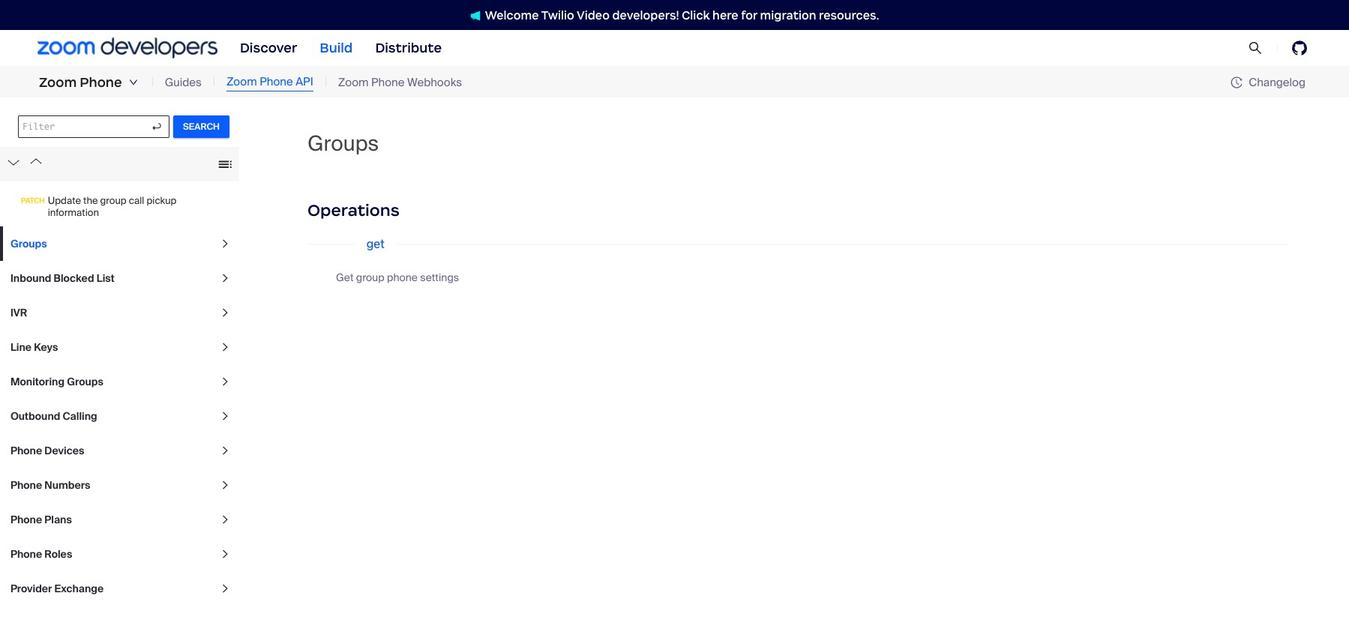 Task type: vqa. For each thing, say whether or not it's contained in the screenshot.
'PHONE' in Zoom Phone Webhooks link
no



Task type: describe. For each thing, give the bounding box(es) containing it.
zoom for zoom phone
[[39, 74, 77, 91]]

welcome twilio video developers! click here for migration resources.
[[485, 8, 879, 22]]

developers!
[[612, 8, 679, 22]]

guides link
[[165, 74, 202, 91]]

phone for zoom phone api
[[260, 74, 293, 89]]

zoom for zoom phone api
[[226, 74, 257, 89]]

changelog
[[1249, 75, 1306, 90]]

api
[[296, 74, 313, 89]]

history image
[[1231, 76, 1243, 88]]

for
[[741, 8, 757, 22]]

zoom developer logo image
[[37, 38, 217, 58]]

notification image
[[470, 10, 485, 21]]

video
[[577, 8, 610, 22]]

phone for zoom phone
[[80, 74, 122, 91]]

migration
[[760, 8, 816, 22]]



Task type: locate. For each thing, give the bounding box(es) containing it.
phone for zoom phone webhooks
[[371, 75, 405, 90]]

click
[[682, 8, 710, 22]]

0 horizontal spatial phone
[[80, 74, 122, 91]]

history image
[[1231, 76, 1249, 88]]

phone inside "link"
[[371, 75, 405, 90]]

phone
[[80, 74, 122, 91], [260, 74, 293, 89], [371, 75, 405, 90]]

zoom phone api
[[226, 74, 313, 89]]

down image
[[129, 78, 138, 87]]

1 horizontal spatial zoom
[[226, 74, 257, 89]]

phone left api
[[260, 74, 293, 89]]

here
[[713, 8, 738, 22]]

webhooks
[[407, 75, 462, 90]]

phone left down 'image'
[[80, 74, 122, 91]]

twilio
[[541, 8, 574, 22]]

zoom phone webhooks link
[[338, 74, 462, 91]]

1 phone from the left
[[80, 74, 122, 91]]

phone left webhooks
[[371, 75, 405, 90]]

2 zoom from the left
[[226, 74, 257, 89]]

zoom phone webhooks
[[338, 75, 462, 90]]

zoom phone
[[39, 74, 122, 91]]

2 horizontal spatial zoom
[[338, 75, 369, 90]]

0 horizontal spatial zoom
[[39, 74, 77, 91]]

welcome twilio video developers! click here for migration resources. link
[[455, 7, 894, 23]]

notification image
[[470, 10, 480, 21]]

1 horizontal spatial phone
[[260, 74, 293, 89]]

2 horizontal spatial phone
[[371, 75, 405, 90]]

guides
[[165, 75, 202, 90]]

resources.
[[819, 8, 879, 22]]

github image
[[1292, 40, 1307, 55], [1292, 40, 1307, 55]]

zoom phone api link
[[226, 74, 313, 91]]

2 phone from the left
[[260, 74, 293, 89]]

changelog link
[[1231, 75, 1306, 90]]

search image
[[1249, 41, 1262, 55], [1249, 41, 1262, 55]]

zoom for zoom phone webhooks
[[338, 75, 369, 90]]

welcome
[[485, 8, 539, 22]]

zoom inside "link"
[[338, 75, 369, 90]]

1 zoom from the left
[[39, 74, 77, 91]]

3 zoom from the left
[[338, 75, 369, 90]]

3 phone from the left
[[371, 75, 405, 90]]

zoom
[[39, 74, 77, 91], [226, 74, 257, 89], [338, 75, 369, 90]]



